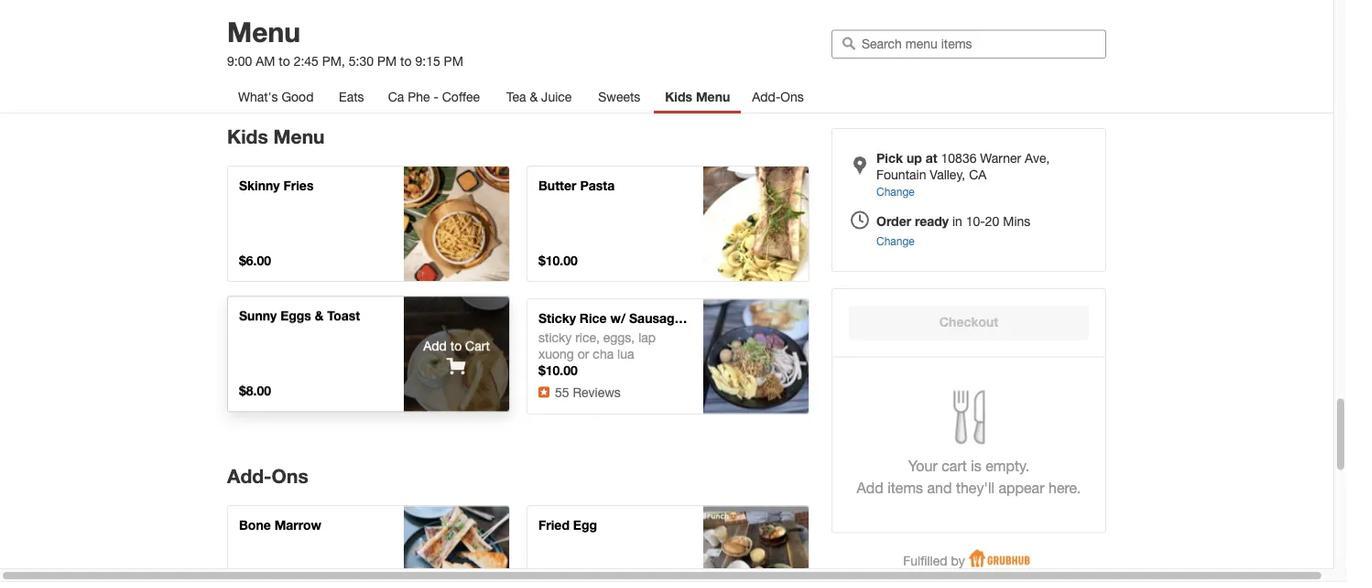 Task type: describe. For each thing, give the bounding box(es) containing it.
fulfilled
[[903, 553, 947, 568]]

2 $10.00 from the top
[[538, 363, 578, 378]]

ca phe - coffee
[[388, 89, 480, 104]]

items
[[888, 480, 923, 497]]

coconut
[[306, 0, 353, 5]]

change button for order ready
[[876, 233, 915, 249]]

sunny eggs & toast
[[239, 309, 360, 324]]

salted egg yolk bread pudding menu item
[[527, 0, 810, 75]]

xuong
[[538, 347, 574, 362]]

or inside sticky rice w/ sausage or cha lua
[[538, 327, 551, 342]]

butter
[[538, 178, 576, 193]]

empty.
[[986, 458, 1030, 475]]

2 pm from the left
[[444, 54, 463, 69]]

1 vertical spatial kids
[[227, 125, 268, 148]]

cart
[[942, 458, 967, 475]]

24 cart image
[[745, 565, 767, 582]]

menu inside menu 9:00 am to 2:45 pm, 5:30 pm to 9:15 pm
[[227, 15, 300, 48]]

good
[[282, 89, 314, 104]]

fulfilled by
[[903, 553, 965, 568]]

& inside tab list
[[530, 89, 538, 104]]

at
[[925, 151, 937, 166]]

Search menu items text field
[[862, 35, 1097, 52]]

eggs,
[[603, 330, 635, 345]]

fried egg
[[538, 518, 597, 533]]

9:15
[[415, 54, 440, 69]]

kids menu inside tab list
[[665, 89, 730, 104]]

and
[[927, 480, 952, 497]]

in
[[952, 213, 962, 228]]

menu inside tab list
[[696, 89, 730, 104]]

or inside sticky rice, eggs, lap xuong or cha lua
[[578, 347, 589, 362]]

eggs
[[280, 309, 311, 324]]

mins
[[1003, 213, 1031, 228]]

almonds
[[276, 23, 325, 38]]

10836
[[941, 151, 977, 166]]

phe
[[408, 89, 430, 104]]

up
[[906, 151, 922, 166]]

change for order ready
[[876, 234, 915, 247]]

10-
[[966, 213, 985, 228]]

toast
[[327, 309, 360, 324]]

rice
[[580, 311, 607, 326]]

cha
[[555, 327, 579, 342]]

reviews
[[573, 385, 621, 400]]

sausage
[[629, 311, 682, 326]]

juice
[[541, 89, 572, 104]]

sticky
[[538, 330, 572, 345]]

20
[[985, 213, 999, 228]]

granita,
[[321, 7, 364, 22]]

here.
[[1048, 480, 1081, 497]]

$6.00
[[239, 253, 271, 268]]

fountain
[[876, 167, 926, 182]]

order
[[876, 213, 911, 228]]

fried
[[538, 518, 570, 533]]

1 vertical spatial ons
[[272, 465, 308, 488]]

add inside your cart is empty. add items and they'll appear here.
[[857, 480, 883, 497]]

bone marrow
[[239, 518, 321, 533]]

cha
[[593, 347, 614, 362]]

order ready in 10-20 mins
[[876, 213, 1031, 228]]

$8.00
[[239, 384, 271, 400]]

appear
[[999, 480, 1044, 497]]

ca
[[388, 89, 404, 104]]

fries
[[283, 178, 314, 193]]

am
[[256, 54, 275, 69]]

-
[[434, 89, 439, 104]]

tab list containing what's good
[[227, 81, 884, 114]]

1 $10.00 from the top
[[538, 253, 578, 268]]

sticky rice w/ sausage or cha lua
[[538, 311, 682, 342]]

by
[[951, 553, 965, 568]]

rice,
[[575, 330, 600, 345]]

checkout
[[939, 315, 998, 330]]

sticky rice, eggs, lap xuong or cha lua
[[538, 330, 656, 362]]

1 vertical spatial add-
[[227, 465, 272, 488]]



Task type: locate. For each thing, give the bounding box(es) containing it.
0 vertical spatial &
[[530, 89, 538, 104]]

55 reviews
[[555, 385, 621, 400]]

add-ons inside tab list
[[752, 89, 804, 104]]

pm
[[377, 54, 397, 69], [444, 54, 463, 69]]

checkout button
[[849, 306, 1089, 340]]

1 change button from the top
[[876, 183, 915, 200]]

bone
[[239, 518, 271, 533]]

0 vertical spatial add-ons
[[752, 89, 804, 104]]

tea
[[506, 89, 526, 104]]

$10.00
[[538, 253, 578, 268], [538, 363, 578, 378]]

2 change button from the top
[[876, 233, 915, 249]]

2 change from the top
[[876, 234, 915, 247]]

0 horizontal spatial coffee
[[239, 0, 274, 5]]

or down sticky on the bottom
[[538, 327, 551, 342]]

1 horizontal spatial ons
[[781, 89, 804, 104]]

24 cart image
[[446, 225, 467, 247], [745, 225, 767, 247], [745, 358, 767, 380], [446, 565, 467, 582]]

pm right 9:15 at the top of page
[[444, 54, 463, 69]]

ons down salted egg yolk bread pudding image
[[781, 89, 804, 104]]

tea & juice
[[506, 89, 572, 104]]

change button down order
[[876, 233, 915, 249]]

kids right sweets
[[665, 89, 692, 104]]

1 change from the top
[[876, 185, 915, 198]]

pasta
[[580, 178, 615, 193]]

add
[[423, 208, 447, 223], [723, 208, 746, 223], [423, 339, 447, 354], [723, 341, 746, 356], [857, 480, 883, 497], [423, 548, 447, 563], [723, 548, 746, 563]]

coffee
[[239, 0, 274, 5], [282, 7, 317, 22]]

1 vertical spatial &
[[315, 309, 324, 324]]

kids down what's
[[227, 125, 268, 148]]

kids menu down the what's good
[[227, 125, 325, 148]]

add-ons up bone marrow on the bottom
[[227, 465, 308, 488]]

0 vertical spatial change button
[[876, 183, 915, 200]]

0 vertical spatial ons
[[781, 89, 804, 104]]

coffee down flan,
[[282, 7, 317, 22]]

is
[[971, 458, 981, 475]]

cart
[[465, 208, 490, 223], [765, 208, 789, 223], [465, 339, 490, 354], [765, 341, 789, 356], [465, 548, 490, 563], [765, 548, 789, 563]]

salted egg yolk bread pudding image
[[703, 0, 809, 74]]

9:00
[[227, 54, 252, 69]]

10836 warner ave, fountain valley, ca
[[876, 151, 1050, 182]]

change down 'fountain'
[[876, 185, 915, 198]]

sweets
[[598, 89, 640, 104]]

cream,
[[239, 7, 278, 22]]

w/
[[610, 311, 626, 326]]

kids inside tab list
[[665, 89, 692, 104]]

add-
[[752, 89, 781, 104], [227, 465, 272, 488]]

add-ons
[[752, 89, 804, 104], [227, 465, 308, 488]]

1 vertical spatial menu
[[696, 89, 730, 104]]

change button for pick up at
[[876, 183, 915, 200]]

0 horizontal spatial add-
[[227, 465, 272, 488]]

0 horizontal spatial &
[[315, 309, 324, 324]]

add- down salted egg yolk bread pudding image
[[752, 89, 781, 104]]

kids menu down salted egg yolk bread pudding menu item
[[665, 89, 730, 104]]

0 horizontal spatial kids menu
[[227, 125, 325, 148]]

skinny fries
[[239, 178, 314, 193]]

55
[[555, 385, 569, 400]]

or down rice, on the bottom left
[[578, 347, 589, 362]]

1 horizontal spatial pm
[[444, 54, 463, 69]]

pm,
[[322, 54, 345, 69]]

0 vertical spatial $10.00
[[538, 253, 578, 268]]

sticky
[[538, 311, 576, 326]]

or
[[538, 327, 551, 342], [578, 347, 589, 362]]

5:30
[[349, 54, 374, 69]]

kids menu
[[665, 89, 730, 104], [227, 125, 325, 148]]

lap
[[638, 330, 656, 345]]

warner
[[980, 151, 1021, 166]]

$10.00 up sticky on the bottom
[[538, 253, 578, 268]]

add- up bone
[[227, 465, 272, 488]]

kids
[[665, 89, 692, 104], [227, 125, 268, 148]]

your cart is empty. add items and they'll appear here.
[[857, 458, 1081, 497]]

sliced
[[239, 23, 272, 38]]

add-ons down salted egg yolk bread pudding image
[[752, 89, 804, 104]]

menu up am
[[227, 15, 300, 48]]

menu
[[227, 15, 300, 48], [696, 89, 730, 104], [273, 125, 325, 148]]

what's
[[238, 89, 278, 104]]

menu down good
[[273, 125, 325, 148]]

0 vertical spatial menu
[[227, 15, 300, 48]]

ons up marrow
[[272, 465, 308, 488]]

2 vertical spatial menu
[[273, 125, 325, 148]]

pick up at
[[876, 151, 937, 166]]

marrow
[[274, 518, 321, 533]]

coffee
[[442, 89, 480, 104]]

0 horizontal spatial kids
[[227, 125, 268, 148]]

ons
[[781, 89, 804, 104], [272, 465, 308, 488]]

they'll
[[956, 480, 994, 497]]

tab list
[[227, 81, 884, 114]]

egg
[[573, 518, 597, 533]]

1 pm from the left
[[377, 54, 397, 69]]

1 vertical spatial or
[[578, 347, 589, 362]]

1 vertical spatial change
[[876, 234, 915, 247]]

1 vertical spatial kids menu
[[227, 125, 325, 148]]

valley,
[[930, 167, 965, 182]]

1 horizontal spatial kids menu
[[665, 89, 730, 104]]

1 horizontal spatial add-ons
[[752, 89, 804, 104]]

add to cart
[[423, 208, 490, 223], [723, 208, 789, 223], [423, 339, 490, 354], [723, 341, 789, 356], [423, 548, 490, 563], [723, 548, 789, 563]]

menu 9:00 am to 2:45 pm, 5:30 pm to 9:15 pm
[[227, 15, 463, 69]]

0 vertical spatial add-
[[752, 89, 781, 104]]

0 vertical spatial kids
[[665, 89, 692, 104]]

&
[[530, 89, 538, 104], [315, 309, 324, 324]]

0 horizontal spatial pm
[[377, 54, 397, 69]]

0 vertical spatial or
[[538, 327, 551, 342]]

1 vertical spatial coffee
[[282, 7, 317, 22]]

1 horizontal spatial add-
[[752, 89, 781, 104]]

1 vertical spatial $10.00
[[538, 363, 578, 378]]

ca
[[969, 167, 987, 182]]

ready
[[915, 213, 949, 228]]

flan,
[[278, 0, 302, 5]]

ave,
[[1025, 151, 1050, 166]]

lua
[[617, 347, 634, 362]]

& right eggs at bottom
[[315, 309, 324, 324]]

1 horizontal spatial coffee
[[282, 7, 317, 22]]

your
[[908, 458, 937, 475]]

change for pick up at
[[876, 185, 915, 198]]

sunny
[[239, 309, 277, 324]]

add- inside tab list
[[752, 89, 781, 104]]

pick
[[876, 151, 903, 166]]

change
[[876, 185, 915, 198], [876, 234, 915, 247]]

pm right 5:30 at the top of page
[[377, 54, 397, 69]]

change button
[[876, 183, 915, 200], [876, 233, 915, 249]]

lua
[[583, 327, 605, 342]]

1 horizontal spatial kids
[[665, 89, 692, 104]]

coffee flan, coconut cream, coffee granita, sliced almonds
[[239, 0, 364, 38]]

0 horizontal spatial add-ons
[[227, 465, 308, 488]]

1 vertical spatial add-ons
[[227, 465, 308, 488]]

change down order
[[876, 234, 915, 247]]

butter pasta
[[538, 178, 615, 193]]

1 horizontal spatial or
[[578, 347, 589, 362]]

$10.00 down the "xuong"
[[538, 363, 578, 378]]

0 vertical spatial change
[[876, 185, 915, 198]]

0 vertical spatial kids menu
[[665, 89, 730, 104]]

& right tea
[[530, 89, 538, 104]]

0 vertical spatial coffee
[[239, 0, 274, 5]]

eats
[[339, 89, 364, 104]]

1 vertical spatial change button
[[876, 233, 915, 249]]

skinny
[[239, 178, 280, 193]]

0 horizontal spatial ons
[[272, 465, 308, 488]]

0 horizontal spatial or
[[538, 327, 551, 342]]

coffee up cream,
[[239, 0, 274, 5]]

2:45
[[294, 54, 319, 69]]

1 horizontal spatial &
[[530, 89, 538, 104]]

menu down salted egg yolk bread pudding image
[[696, 89, 730, 104]]

change button down 'fountain'
[[876, 183, 915, 200]]

what's good
[[238, 89, 314, 104]]



Task type: vqa. For each thing, say whether or not it's contained in the screenshot.
55
yes



